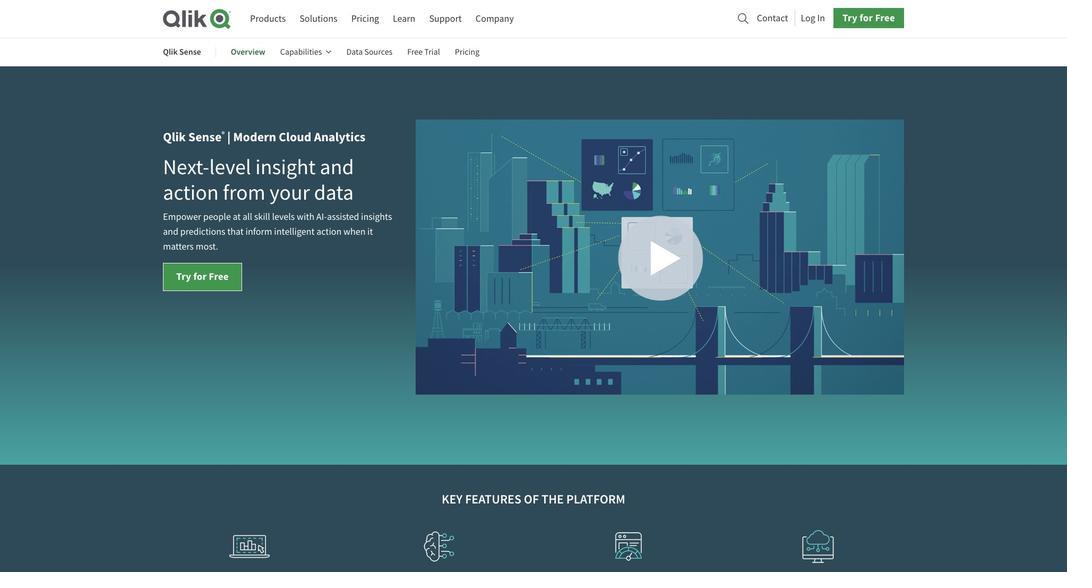 Task type: locate. For each thing, give the bounding box(es) containing it.
pricing link right trial
[[455, 39, 480, 65]]

free trial
[[408, 47, 440, 57]]

action up empower in the top of the page
[[163, 179, 219, 206]]

with
[[297, 211, 315, 223]]

learn
[[393, 13, 416, 25]]

try inside qlik main element
[[843, 11, 858, 25]]

try for free
[[843, 11, 896, 25], [176, 270, 229, 283]]

0 vertical spatial pricing
[[352, 13, 379, 25]]

try for free link down the most. in the left of the page
[[163, 263, 242, 291]]

0 horizontal spatial try
[[176, 270, 191, 283]]

0 horizontal spatial action
[[163, 179, 219, 206]]

pricing inside qlik main element
[[352, 13, 379, 25]]

levels
[[272, 211, 295, 223]]

1 vertical spatial sense
[[189, 129, 222, 146]]

and down analytics
[[320, 154, 354, 181]]

0 horizontal spatial and
[[163, 226, 178, 238]]

log in link
[[801, 9, 826, 27]]

menu bar containing qlik sense
[[163, 39, 495, 65]]

1 vertical spatial pricing
[[455, 47, 480, 57]]

1 horizontal spatial try for free link
[[834, 8, 905, 28]]

0 vertical spatial action
[[163, 179, 219, 206]]

1 horizontal spatial try for free
[[843, 11, 896, 25]]

2 horizontal spatial free
[[876, 11, 896, 25]]

pricing link
[[352, 9, 379, 29], [455, 39, 480, 65]]

0 horizontal spatial try for free
[[176, 270, 229, 283]]

in
[[818, 12, 826, 24]]

qlik sense ® | modern cloud analytics
[[163, 129, 366, 146]]

data
[[347, 47, 363, 57]]

0 vertical spatial qlik
[[163, 46, 178, 57]]

menu bar containing products
[[250, 9, 514, 29]]

support
[[430, 13, 462, 25]]

qlik up 'next-'
[[163, 129, 186, 146]]

qlik sense link
[[163, 39, 201, 65]]

1 horizontal spatial pricing link
[[455, 39, 480, 65]]

sense inside qlik sense link
[[179, 46, 201, 57]]

qlik for qlik sense
[[163, 46, 178, 57]]

1 horizontal spatial for
[[860, 11, 874, 25]]

1 vertical spatial menu bar
[[163, 39, 495, 65]]

for right in
[[860, 11, 874, 25]]

0 vertical spatial menu bar
[[250, 9, 514, 29]]

pricing link up data sources link
[[352, 9, 379, 29]]

®
[[222, 130, 225, 139]]

menu bar
[[250, 9, 514, 29], [163, 39, 495, 65]]

cloud
[[279, 129, 312, 146]]

1 vertical spatial pricing link
[[455, 39, 480, 65]]

intelligent
[[274, 226, 315, 238]]

free trial link
[[408, 39, 440, 65]]

qlik down go to the home page. image
[[163, 46, 178, 57]]

qlik for qlik sense ® | modern cloud analytics
[[163, 129, 186, 146]]

at
[[233, 211, 241, 223]]

qlik main element
[[250, 8, 905, 29]]

your
[[270, 179, 310, 206]]

1 vertical spatial try for free
[[176, 270, 229, 283]]

pricing up data sources link
[[352, 13, 379, 25]]

modern
[[233, 129, 276, 146]]

action
[[163, 179, 219, 206], [317, 226, 342, 238]]

it
[[368, 226, 373, 238]]

0 vertical spatial pricing link
[[352, 9, 379, 29]]

products
[[250, 13, 286, 25]]

insight
[[256, 154, 316, 181]]

key
[[442, 491, 463, 508]]

products link
[[250, 9, 286, 29]]

qlik sense
[[163, 46, 201, 57]]

pricing right trial
[[455, 47, 480, 57]]

1 horizontal spatial pricing
[[455, 47, 480, 57]]

sense left the "|"
[[189, 129, 222, 146]]

1 vertical spatial for
[[193, 270, 207, 283]]

assisted
[[327, 211, 359, 223]]

try right in
[[843, 11, 858, 25]]

action down ai-
[[317, 226, 342, 238]]

sense
[[179, 46, 201, 57], [189, 129, 222, 146]]

try for free link right in
[[834, 8, 905, 28]]

of
[[524, 491, 539, 508]]

1 vertical spatial try for free link
[[163, 263, 242, 291]]

try down the matters
[[176, 270, 191, 283]]

qlik inside menu bar
[[163, 46, 178, 57]]

0 vertical spatial for
[[860, 11, 874, 25]]

for
[[860, 11, 874, 25], [193, 270, 207, 283]]

1 vertical spatial free
[[408, 47, 423, 57]]

next-
[[163, 154, 209, 181]]

1 horizontal spatial and
[[320, 154, 354, 181]]

insights
[[361, 211, 392, 223]]

pricing
[[352, 13, 379, 25], [455, 47, 480, 57]]

0 vertical spatial free
[[876, 11, 896, 25]]

all
[[243, 211, 252, 223]]

log in
[[801, 12, 826, 24]]

1 horizontal spatial free
[[408, 47, 423, 57]]

1 horizontal spatial try
[[843, 11, 858, 25]]

try for free down the most. in the left of the page
[[176, 270, 229, 283]]

people
[[203, 211, 231, 223]]

try for free inside qlik main element
[[843, 11, 896, 25]]

log
[[801, 12, 816, 24]]

predictions
[[180, 226, 226, 238]]

0 horizontal spatial pricing
[[352, 13, 379, 25]]

sense down go to the home page. image
[[179, 46, 201, 57]]

menu bar down solutions link
[[163, 39, 495, 65]]

0 vertical spatial try for free link
[[834, 8, 905, 28]]

0 horizontal spatial pricing link
[[352, 9, 379, 29]]

qlik
[[163, 46, 178, 57], [163, 129, 186, 146]]

empower
[[163, 211, 201, 223]]

0 vertical spatial try for free
[[843, 11, 896, 25]]

try
[[843, 11, 858, 25], [176, 270, 191, 283]]

2 vertical spatial free
[[209, 270, 229, 283]]

0 vertical spatial try
[[843, 11, 858, 25]]

2 qlik from the top
[[163, 129, 186, 146]]

watch video: qlik sense image
[[416, 120, 905, 395]]

free
[[876, 11, 896, 25], [408, 47, 423, 57], [209, 270, 229, 283]]

0 horizontal spatial free
[[209, 270, 229, 283]]

try for free link
[[834, 8, 905, 28], [163, 263, 242, 291]]

1 vertical spatial qlik
[[163, 129, 186, 146]]

overview link
[[231, 39, 266, 65]]

menu bar up sources
[[250, 9, 514, 29]]

for down the most. in the left of the page
[[193, 270, 207, 283]]

data
[[314, 179, 354, 206]]

menu bar inside qlik main element
[[250, 9, 514, 29]]

0 vertical spatial sense
[[179, 46, 201, 57]]

ai-
[[317, 211, 327, 223]]

try for free right in
[[843, 11, 896, 25]]

and up the matters
[[163, 226, 178, 238]]

1 qlik from the top
[[163, 46, 178, 57]]

and
[[320, 154, 354, 181], [163, 226, 178, 238]]

0 horizontal spatial try for free link
[[163, 263, 242, 291]]

1 horizontal spatial action
[[317, 226, 342, 238]]



Task type: vqa. For each thing, say whether or not it's contained in the screenshot.
LOGIN image
no



Task type: describe. For each thing, give the bounding box(es) containing it.
support link
[[430, 9, 462, 29]]

capabilities
[[280, 47, 322, 57]]

overview
[[231, 46, 266, 57]]

matters
[[163, 241, 194, 253]]

learn link
[[393, 9, 416, 29]]

analytics
[[314, 129, 366, 146]]

data sources
[[347, 47, 393, 57]]

company
[[476, 13, 514, 25]]

contact
[[758, 12, 789, 24]]

sense for qlik sense
[[179, 46, 201, 57]]

skill
[[254, 211, 270, 223]]

for inside qlik main element
[[860, 11, 874, 25]]

contact link
[[758, 9, 789, 27]]

free inside qlik main element
[[876, 11, 896, 25]]

go to the home page. image
[[163, 9, 231, 29]]

that
[[227, 226, 244, 238]]

free inside menu bar
[[408, 47, 423, 57]]

features
[[465, 491, 522, 508]]

1 vertical spatial and
[[163, 226, 178, 238]]

capabilities link
[[280, 39, 332, 65]]

inform
[[246, 226, 272, 238]]

solutions
[[300, 13, 338, 25]]

company link
[[476, 9, 514, 29]]

solutions link
[[300, 9, 338, 29]]

0 vertical spatial and
[[320, 154, 354, 181]]

level
[[209, 154, 251, 181]]

1 vertical spatial action
[[317, 226, 342, 238]]

sources
[[365, 47, 393, 57]]

key features of the platform
[[442, 491, 626, 508]]

1 vertical spatial try
[[176, 270, 191, 283]]

sense for qlik sense ® | modern cloud analytics
[[189, 129, 222, 146]]

|
[[227, 129, 231, 146]]

most.
[[196, 241, 218, 253]]

platform
[[567, 491, 626, 508]]

data sources link
[[347, 39, 393, 65]]

trial
[[425, 47, 440, 57]]

from
[[223, 179, 266, 206]]

pricing link inside qlik main element
[[352, 9, 379, 29]]

when
[[344, 226, 366, 238]]

0 horizontal spatial for
[[193, 270, 207, 283]]

next-level insight and action from your data empower people at all skill levels with ai-assisted insights and predictions that inform intelligent action when it matters most.
[[163, 154, 392, 253]]

the
[[542, 491, 564, 508]]



